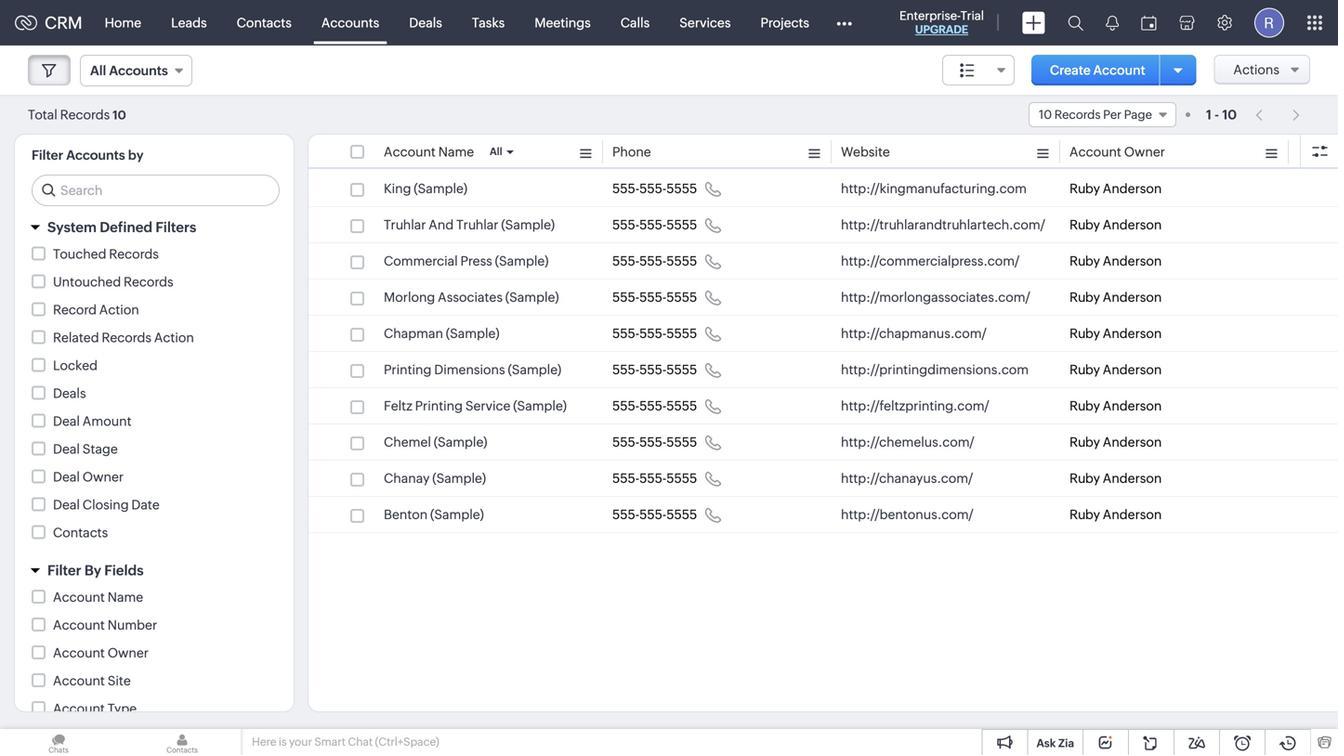 Task type: vqa. For each thing, say whether or not it's contained in the screenshot.


Task type: locate. For each thing, give the bounding box(es) containing it.
1 anderson from the top
[[1103, 181, 1162, 196]]

3 5555 from the top
[[667, 254, 697, 269]]

2 truhlar from the left
[[456, 217, 499, 232]]

signals element
[[1095, 0, 1130, 46]]

records down touched records
[[124, 275, 173, 290]]

profile image
[[1255, 8, 1284, 38]]

(sample) down chanay (sample)
[[430, 507, 484, 522]]

10 inside total records 10
[[113, 108, 126, 122]]

chemel (sample)
[[384, 435, 487, 450]]

1 vertical spatial account name
[[53, 590, 143, 605]]

deal for deal stage
[[53, 442, 80, 457]]

truhlar and truhlar (sample)
[[384, 217, 555, 232]]

http://kingmanufacturing.com link
[[841, 179, 1027, 198]]

benton (sample)
[[384, 507, 484, 522]]

amount
[[83, 414, 132, 429]]

home link
[[90, 0, 156, 45]]

owner down number in the bottom left of the page
[[108, 646, 149, 661]]

truhlar left and
[[384, 217, 426, 232]]

5555 for http://kingmanufacturing.com
[[667, 181, 697, 196]]

accounts inside 'all accounts' field
[[109, 63, 168, 78]]

0 vertical spatial owner
[[1124, 145, 1165, 159]]

1 horizontal spatial 10
[[1039, 108, 1052, 122]]

7 ruby from the top
[[1070, 399, 1100, 414]]

10 Records Per Page field
[[1029, 102, 1177, 127]]

account up per
[[1093, 63, 1146, 78]]

ruby anderson for http://morlongassociates.com/
[[1070, 290, 1162, 305]]

555-555-5555 for morlong associates (sample)
[[612, 290, 697, 305]]

all inside field
[[90, 63, 106, 78]]

0 horizontal spatial account name
[[53, 590, 143, 605]]

account name up king (sample) link in the top of the page
[[384, 145, 474, 159]]

0 vertical spatial account name
[[384, 145, 474, 159]]

upgrade
[[915, 23, 969, 36]]

untouched records
[[53, 275, 173, 290]]

benton (sample) link
[[384, 506, 484, 524]]

555-555-5555 for printing dimensions (sample)
[[612, 362, 697, 377]]

truhlar and truhlar (sample) link
[[384, 216, 555, 234]]

http://kingmanufacturing.com
[[841, 181, 1027, 196]]

account name for all
[[384, 145, 474, 159]]

3 deal from the top
[[53, 470, 80, 485]]

1 vertical spatial name
[[108, 590, 143, 605]]

0 vertical spatial accounts
[[321, 15, 379, 30]]

0 horizontal spatial all
[[90, 63, 106, 78]]

0 vertical spatial name
[[438, 145, 474, 159]]

6 5555 from the top
[[667, 362, 697, 377]]

deals down the locked
[[53, 386, 86, 401]]

locked
[[53, 358, 98, 373]]

accounts inside accounts link
[[321, 15, 379, 30]]

ruby anderson for http://feltzprinting.com/
[[1070, 399, 1162, 414]]

name
[[438, 145, 474, 159], [108, 590, 143, 605]]

deal
[[53, 414, 80, 429], [53, 442, 80, 457], [53, 470, 80, 485], [53, 498, 80, 513]]

http://truhlarandtruhlartech.com/ link
[[841, 216, 1046, 234]]

all
[[90, 63, 106, 78], [490, 146, 502, 158]]

4 ruby anderson from the top
[[1070, 290, 1162, 305]]

(sample) down the chemel (sample)
[[432, 471, 486, 486]]

10 5555 from the top
[[667, 507, 697, 522]]

zia
[[1059, 738, 1074, 750]]

deal down deal stage on the bottom left of page
[[53, 470, 80, 485]]

account
[[1093, 63, 1146, 78], [384, 145, 436, 159], [1070, 145, 1122, 159], [53, 590, 105, 605], [53, 618, 105, 633], [53, 646, 105, 661], [53, 674, 105, 689], [53, 702, 105, 717]]

5555 for http://chemelus.com/
[[667, 435, 697, 450]]

8 555-555-5555 from the top
[[612, 435, 697, 450]]

printing
[[384, 362, 432, 377], [415, 399, 463, 414]]

deal closing date
[[53, 498, 160, 513]]

ruby for http://kingmanufacturing.com
[[1070, 181, 1100, 196]]

10 inside field
[[1039, 108, 1052, 122]]

action up related records action
[[99, 303, 139, 317]]

account left number in the bottom left of the page
[[53, 618, 105, 633]]

http://bentonus.com/
[[841, 507, 974, 522]]

9 5555 from the top
[[667, 471, 697, 486]]

account name down filter by fields
[[53, 590, 143, 605]]

8 ruby anderson from the top
[[1070, 435, 1162, 450]]

2 ruby anderson from the top
[[1070, 217, 1162, 232]]

king (sample) link
[[384, 179, 468, 198]]

ruby for http://chanayus.com/
[[1070, 471, 1100, 486]]

all up total records 10
[[90, 63, 106, 78]]

printing up the chemel (sample)
[[415, 399, 463, 414]]

anderson for http://truhlarandtruhlartech.com/
[[1103, 217, 1162, 232]]

morlong associates (sample) link
[[384, 288, 559, 307]]

records down defined
[[109, 247, 159, 262]]

9 anderson from the top
[[1103, 471, 1162, 486]]

10 for 1 - 10
[[1222, 107, 1237, 122]]

3 ruby from the top
[[1070, 254, 1100, 269]]

deal for deal owner
[[53, 470, 80, 485]]

filter down total
[[32, 148, 63, 163]]

row group containing king (sample)
[[309, 171, 1338, 533]]

9 ruby anderson from the top
[[1070, 471, 1162, 486]]

accounts for filter accounts by
[[66, 148, 125, 163]]

9 ruby from the top
[[1070, 471, 1100, 486]]

10 right the -
[[1222, 107, 1237, 122]]

4 deal from the top
[[53, 498, 80, 513]]

2 ruby from the top
[[1070, 217, 1100, 232]]

accounts left the by
[[66, 148, 125, 163]]

account number
[[53, 618, 157, 633]]

5 555-555-5555 from the top
[[612, 326, 697, 341]]

5 ruby anderson from the top
[[1070, 326, 1162, 341]]

5555 for http://truhlarandtruhlartech.com/
[[667, 217, 697, 232]]

0 horizontal spatial contacts
[[53, 526, 108, 540]]

3 anderson from the top
[[1103, 254, 1162, 269]]

0 horizontal spatial name
[[108, 590, 143, 605]]

calendar image
[[1141, 15, 1157, 30]]

http://bentonus.com/ link
[[841, 506, 974, 524]]

anderson for http://chemelus.com/
[[1103, 435, 1162, 450]]

here
[[252, 736, 276, 749]]

2 deal from the top
[[53, 442, 80, 457]]

10 records per page
[[1039, 108, 1152, 122]]

(sample) up printing dimensions (sample) link
[[446, 326, 500, 341]]

website
[[841, 145, 890, 159]]

7 555-555-5555 from the top
[[612, 399, 697, 414]]

tasks
[[472, 15, 505, 30]]

555-555-5555
[[612, 181, 697, 196], [612, 217, 697, 232], [612, 254, 697, 269], [612, 290, 697, 305], [612, 326, 697, 341], [612, 362, 697, 377], [612, 399, 697, 414], [612, 435, 697, 450], [612, 471, 697, 486], [612, 507, 697, 522]]

ruby for http://chapmanus.com/
[[1070, 326, 1100, 341]]

press
[[461, 254, 492, 269]]

0 horizontal spatial account owner
[[53, 646, 149, 661]]

10 ruby anderson from the top
[[1070, 507, 1162, 522]]

ruby for http://morlongassociates.com/
[[1070, 290, 1100, 305]]

8 ruby from the top
[[1070, 435, 1100, 450]]

records for untouched
[[124, 275, 173, 290]]

http://morlongassociates.com/
[[841, 290, 1031, 305]]

1 horizontal spatial name
[[438, 145, 474, 159]]

4 anderson from the top
[[1103, 290, 1162, 305]]

http://chanayus.com/
[[841, 471, 973, 486]]

555-555-5555 for chemel (sample)
[[612, 435, 697, 450]]

chat
[[348, 736, 373, 749]]

2 5555 from the top
[[667, 217, 697, 232]]

0 vertical spatial filter
[[32, 148, 63, 163]]

http://feltzprinting.com/ link
[[841, 397, 990, 415]]

(sample)
[[414, 181, 468, 196], [501, 217, 555, 232], [495, 254, 549, 269], [505, 290, 559, 305], [446, 326, 500, 341], [508, 362, 562, 377], [513, 399, 567, 414], [434, 435, 487, 450], [432, 471, 486, 486], [430, 507, 484, 522]]

stage
[[83, 442, 118, 457]]

9 555-555-5555 from the top
[[612, 471, 697, 486]]

deals
[[409, 15, 442, 30], [53, 386, 86, 401]]

10 anderson from the top
[[1103, 507, 1162, 522]]

2 horizontal spatial 10
[[1222, 107, 1237, 122]]

8 anderson from the top
[[1103, 435, 1162, 450]]

1 5555 from the top
[[667, 181, 697, 196]]

1 truhlar from the left
[[384, 217, 426, 232]]

name for account number
[[108, 590, 143, 605]]

account down account site
[[53, 702, 105, 717]]

1 horizontal spatial action
[[154, 330, 194, 345]]

enterprise-
[[900, 9, 961, 23]]

0 horizontal spatial action
[[99, 303, 139, 317]]

filter left by
[[47, 563, 81, 579]]

records up filter accounts by
[[60, 107, 110, 122]]

10 down all accounts
[[113, 108, 126, 122]]

10 down create
[[1039, 108, 1052, 122]]

1 horizontal spatial truhlar
[[456, 217, 499, 232]]

logo image
[[15, 15, 37, 30]]

None field
[[942, 55, 1015, 86]]

your
[[289, 736, 312, 749]]

5555 for http://chapmanus.com/
[[667, 326, 697, 341]]

all for all
[[490, 146, 502, 158]]

system defined filters button
[[15, 211, 294, 244]]

anderson for http://chapmanus.com/
[[1103, 326, 1162, 341]]

crm
[[45, 13, 82, 32]]

5 5555 from the top
[[667, 326, 697, 341]]

contacts down closing
[[53, 526, 108, 540]]

5555
[[667, 181, 697, 196], [667, 217, 697, 232], [667, 254, 697, 269], [667, 290, 697, 305], [667, 326, 697, 341], [667, 362, 697, 377], [667, 399, 697, 414], [667, 435, 697, 450], [667, 471, 697, 486], [667, 507, 697, 522]]

0 horizontal spatial 10
[[113, 108, 126, 122]]

deal left the stage
[[53, 442, 80, 457]]

1 deal from the top
[[53, 414, 80, 429]]

and
[[429, 217, 454, 232]]

5 ruby from the top
[[1070, 326, 1100, 341]]

filter inside dropdown button
[[47, 563, 81, 579]]

contacts right leads link
[[237, 15, 292, 30]]

records for touched
[[109, 247, 159, 262]]

5 anderson from the top
[[1103, 326, 1162, 341]]

accounts left deals link
[[321, 15, 379, 30]]

8 5555 from the top
[[667, 435, 697, 450]]

leads link
[[156, 0, 222, 45]]

account owner
[[1070, 145, 1165, 159], [53, 646, 149, 661]]

printing down "chapman"
[[384, 362, 432, 377]]

records for total
[[60, 107, 110, 122]]

555-555-5555 for feltz printing service (sample)
[[612, 399, 697, 414]]

1 vertical spatial filter
[[47, 563, 81, 579]]

actions
[[1234, 62, 1280, 77]]

accounts
[[321, 15, 379, 30], [109, 63, 168, 78], [66, 148, 125, 163]]

filter by fields button
[[15, 554, 294, 587]]

3 ruby anderson from the top
[[1070, 254, 1162, 269]]

0 vertical spatial all
[[90, 63, 106, 78]]

(sample) right "press"
[[495, 254, 549, 269]]

name down fields
[[108, 590, 143, 605]]

2 555-555-5555 from the top
[[612, 217, 697, 232]]

row group
[[309, 171, 1338, 533]]

chapman (sample)
[[384, 326, 500, 341]]

4 555-555-5555 from the top
[[612, 290, 697, 305]]

7 anderson from the top
[[1103, 399, 1162, 414]]

all up truhlar and truhlar (sample) "link" in the left of the page
[[490, 146, 502, 158]]

1 vertical spatial all
[[490, 146, 502, 158]]

4 5555 from the top
[[667, 290, 697, 305]]

signals image
[[1106, 15, 1119, 31]]

4 ruby from the top
[[1070, 290, 1100, 305]]

555-555-5555 for chanay (sample)
[[612, 471, 697, 486]]

5555 for http://feltzprinting.com/
[[667, 399, 697, 414]]

1 555-555-5555 from the top
[[612, 181, 697, 196]]

create account button
[[1032, 55, 1164, 86]]

deals left tasks
[[409, 15, 442, 30]]

7 ruby anderson from the top
[[1070, 399, 1162, 414]]

deal up deal stage on the bottom left of page
[[53, 414, 80, 429]]

5555 for http://bentonus.com/
[[667, 507, 697, 522]]

1 ruby from the top
[[1070, 181, 1100, 196]]

date
[[131, 498, 160, 513]]

associates
[[438, 290, 503, 305]]

name for all
[[438, 145, 474, 159]]

1 horizontal spatial deals
[[409, 15, 442, 30]]

1 vertical spatial deals
[[53, 386, 86, 401]]

home
[[105, 15, 141, 30]]

number
[[108, 618, 157, 633]]

1 vertical spatial printing
[[415, 399, 463, 414]]

7 5555 from the top
[[667, 399, 697, 414]]

name up king (sample) link in the top of the page
[[438, 145, 474, 159]]

records for 10
[[1055, 108, 1101, 122]]

anderson
[[1103, 181, 1162, 196], [1103, 217, 1162, 232], [1103, 254, 1162, 269], [1103, 290, 1162, 305], [1103, 326, 1162, 341], [1103, 362, 1162, 377], [1103, 399, 1162, 414], [1103, 435, 1162, 450], [1103, 471, 1162, 486], [1103, 507, 1162, 522]]

1 horizontal spatial contacts
[[237, 15, 292, 30]]

truhlar up "press"
[[456, 217, 499, 232]]

6 555-555-5555 from the top
[[612, 362, 697, 377]]

records left per
[[1055, 108, 1101, 122]]

account owner down account number
[[53, 646, 149, 661]]

555-555-5555 for commercial press (sample)
[[612, 254, 697, 269]]

records inside field
[[1055, 108, 1101, 122]]

10 ruby from the top
[[1070, 507, 1100, 522]]

search image
[[1068, 15, 1084, 31]]

accounts for all accounts
[[109, 63, 168, 78]]

anderson for http://commercialpress.com/
[[1103, 254, 1162, 269]]

(sample) inside 'link'
[[434, 435, 487, 450]]

(sample) down feltz printing service (sample)
[[434, 435, 487, 450]]

0 horizontal spatial truhlar
[[384, 217, 426, 232]]

(sample) right associates
[[505, 290, 559, 305]]

0 vertical spatial action
[[99, 303, 139, 317]]

1 vertical spatial accounts
[[109, 63, 168, 78]]

deal for deal closing date
[[53, 498, 80, 513]]

1 horizontal spatial account name
[[384, 145, 474, 159]]

0 vertical spatial contacts
[[237, 15, 292, 30]]

enterprise-trial upgrade
[[900, 9, 984, 36]]

site
[[108, 674, 131, 689]]

1 vertical spatial contacts
[[53, 526, 108, 540]]

owner up closing
[[83, 470, 124, 485]]

6 ruby from the top
[[1070, 362, 1100, 377]]

3 555-555-5555 from the top
[[612, 254, 697, 269]]

deal down deal owner
[[53, 498, 80, 513]]

ruby anderson for http://bentonus.com/
[[1070, 507, 1162, 522]]

account up account type
[[53, 674, 105, 689]]

6 ruby anderson from the top
[[1070, 362, 1162, 377]]

chemel
[[384, 435, 431, 450]]

account up account site
[[53, 646, 105, 661]]

6 anderson from the top
[[1103, 362, 1162, 377]]

account name
[[384, 145, 474, 159], [53, 590, 143, 605]]

Other Modules field
[[824, 8, 864, 38]]

2 vertical spatial accounts
[[66, 148, 125, 163]]

10 555-555-5555 from the top
[[612, 507, 697, 522]]

2 vertical spatial owner
[[108, 646, 149, 661]]

0 horizontal spatial deals
[[53, 386, 86, 401]]

1 horizontal spatial account owner
[[1070, 145, 1165, 159]]

account owner down per
[[1070, 145, 1165, 159]]

1 ruby anderson from the top
[[1070, 181, 1162, 196]]

owner down page
[[1124, 145, 1165, 159]]

tasks link
[[457, 0, 520, 45]]

ask
[[1037, 738, 1056, 750]]

is
[[279, 736, 287, 749]]

accounts down home
[[109, 63, 168, 78]]

filter by fields
[[47, 563, 144, 579]]

10 for total records 10
[[113, 108, 126, 122]]

1 horizontal spatial all
[[490, 146, 502, 158]]

size image
[[960, 62, 975, 79]]

action down untouched records
[[154, 330, 194, 345]]

anderson for http://bentonus.com/
[[1103, 507, 1162, 522]]

2 anderson from the top
[[1103, 217, 1162, 232]]

by
[[128, 148, 144, 163]]

records down record action
[[102, 330, 151, 345]]

calls link
[[606, 0, 665, 45]]

navigation
[[1247, 101, 1311, 128]]

service
[[465, 399, 511, 414]]



Task type: describe. For each thing, give the bounding box(es) containing it.
http://printingdimensions.com link
[[841, 361, 1029, 379]]

commercial press (sample)
[[384, 254, 549, 269]]

create menu element
[[1011, 0, 1057, 45]]

ruby for http://commercialpress.com/
[[1070, 254, 1100, 269]]

ruby anderson for http://printingdimensions.com
[[1070, 362, 1162, 377]]

related records action
[[53, 330, 194, 345]]

ruby anderson for http://chanayus.com/
[[1070, 471, 1162, 486]]

services
[[680, 15, 731, 30]]

Search text field
[[33, 176, 279, 205]]

account site
[[53, 674, 131, 689]]

anderson for http://kingmanufacturing.com
[[1103, 181, 1162, 196]]

account down '10 records per page'
[[1070, 145, 1122, 159]]

1 - 10
[[1206, 107, 1237, 122]]

555-555-5555 for king (sample)
[[612, 181, 697, 196]]

services link
[[665, 0, 746, 45]]

chanay (sample) link
[[384, 469, 486, 488]]

system
[[47, 219, 97, 236]]

(sample) up and
[[414, 181, 468, 196]]

search element
[[1057, 0, 1095, 46]]

records for related
[[102, 330, 151, 345]]

leads
[[171, 15, 207, 30]]

all accounts
[[90, 63, 168, 78]]

(ctrl+space)
[[375, 736, 439, 749]]

ruby anderson for http://chapmanus.com/
[[1070, 326, 1162, 341]]

benton
[[384, 507, 428, 522]]

contacts link
[[222, 0, 307, 45]]

page
[[1124, 108, 1152, 122]]

account inside create account button
[[1093, 63, 1146, 78]]

king (sample)
[[384, 181, 468, 196]]

profile element
[[1244, 0, 1296, 45]]

feltz printing service (sample) link
[[384, 397, 567, 415]]

http://morlongassociates.com/ link
[[841, 288, 1031, 307]]

555-555-5555 for chapman (sample)
[[612, 326, 697, 341]]

calls
[[621, 15, 650, 30]]

chanay (sample)
[[384, 471, 486, 486]]

filter for filter accounts by
[[32, 148, 63, 163]]

http://truhlarandtruhlartech.com/
[[841, 217, 1046, 232]]

create menu image
[[1022, 12, 1046, 34]]

chats image
[[0, 730, 117, 756]]

deal for deal amount
[[53, 414, 80, 429]]

per
[[1103, 108, 1122, 122]]

555-555-5555 for truhlar and truhlar (sample)
[[612, 217, 697, 232]]

accounts link
[[307, 0, 394, 45]]

1 vertical spatial owner
[[83, 470, 124, 485]]

related
[[53, 330, 99, 345]]

type
[[108, 702, 137, 717]]

ruby for http://bentonus.com/
[[1070, 507, 1100, 522]]

record
[[53, 303, 97, 317]]

smart
[[314, 736, 346, 749]]

anderson for http://feltzprinting.com/
[[1103, 399, 1162, 414]]

account down by
[[53, 590, 105, 605]]

1 vertical spatial account owner
[[53, 646, 149, 661]]

chapman
[[384, 326, 443, 341]]

here is your smart chat (ctrl+space)
[[252, 736, 439, 749]]

account name for account number
[[53, 590, 143, 605]]

anderson for http://printingdimensions.com
[[1103, 362, 1162, 377]]

1 vertical spatial action
[[154, 330, 194, 345]]

5555 for http://chanayus.com/
[[667, 471, 697, 486]]

anderson for http://morlongassociates.com/
[[1103, 290, 1162, 305]]

-
[[1215, 107, 1220, 122]]

ruby for http://chemelus.com/
[[1070, 435, 1100, 450]]

crm link
[[15, 13, 82, 32]]

feltz printing service (sample)
[[384, 399, 567, 414]]

projects link
[[746, 0, 824, 45]]

0 vertical spatial deals
[[409, 15, 442, 30]]

deal amount
[[53, 414, 132, 429]]

0 vertical spatial printing
[[384, 362, 432, 377]]

http://chanayus.com/ link
[[841, 469, 973, 488]]

555-555-5555 for benton (sample)
[[612, 507, 697, 522]]

total
[[28, 107, 57, 122]]

touched
[[53, 247, 106, 262]]

defined
[[100, 219, 152, 236]]

by
[[84, 563, 101, 579]]

ruby anderson for http://truhlarandtruhlartech.com/
[[1070, 217, 1162, 232]]

ruby anderson for http://commercialpress.com/
[[1070, 254, 1162, 269]]

contacts image
[[124, 730, 241, 756]]

chemel (sample) link
[[384, 433, 487, 452]]

account up king
[[384, 145, 436, 159]]

feltz
[[384, 399, 412, 414]]

touched records
[[53, 247, 159, 262]]

printing dimensions (sample) link
[[384, 361, 562, 379]]

ruby for http://printingdimensions.com
[[1070, 362, 1100, 377]]

(sample) up the 'service'
[[508, 362, 562, 377]]

deal owner
[[53, 470, 124, 485]]

deal stage
[[53, 442, 118, 457]]

dimensions
[[434, 362, 505, 377]]

trial
[[961, 9, 984, 23]]

ruby for http://truhlarandtruhlartech.com/
[[1070, 217, 1100, 232]]

morlong associates (sample)
[[384, 290, 559, 305]]

filter for filter by fields
[[47, 563, 81, 579]]

http://feltzprinting.com/
[[841, 399, 990, 414]]

commercial
[[384, 254, 458, 269]]

meetings
[[535, 15, 591, 30]]

untouched
[[53, 275, 121, 290]]

1
[[1206, 107, 1212, 122]]

ruby anderson for http://kingmanufacturing.com
[[1070, 181, 1162, 196]]

printing dimensions (sample)
[[384, 362, 562, 377]]

deals link
[[394, 0, 457, 45]]

create account
[[1050, 63, 1146, 78]]

http://chemelus.com/ link
[[841, 433, 975, 452]]

ruby for http://feltzprinting.com/
[[1070, 399, 1100, 414]]

(sample) right the 'service'
[[513, 399, 567, 414]]

filters
[[156, 219, 196, 236]]

5555 for http://printingdimensions.com
[[667, 362, 697, 377]]

filter accounts by
[[32, 148, 144, 163]]

account type
[[53, 702, 137, 717]]

ask zia
[[1037, 738, 1074, 750]]

fields
[[104, 563, 144, 579]]

ruby anderson for http://chemelus.com/
[[1070, 435, 1162, 450]]

http://chapmanus.com/
[[841, 326, 987, 341]]

anderson for http://chanayus.com/
[[1103, 471, 1162, 486]]

meetings link
[[520, 0, 606, 45]]

5555 for http://morlongassociates.com/
[[667, 290, 697, 305]]

total records 10
[[28, 107, 126, 122]]

create
[[1050, 63, 1091, 78]]

http://chapmanus.com/ link
[[841, 324, 987, 343]]

0 vertical spatial account owner
[[1070, 145, 1165, 159]]

All Accounts field
[[80, 55, 192, 86]]

all for all accounts
[[90, 63, 106, 78]]

5555 for http://commercialpress.com/
[[667, 254, 697, 269]]

(sample) up commercial press (sample) link
[[501, 217, 555, 232]]



